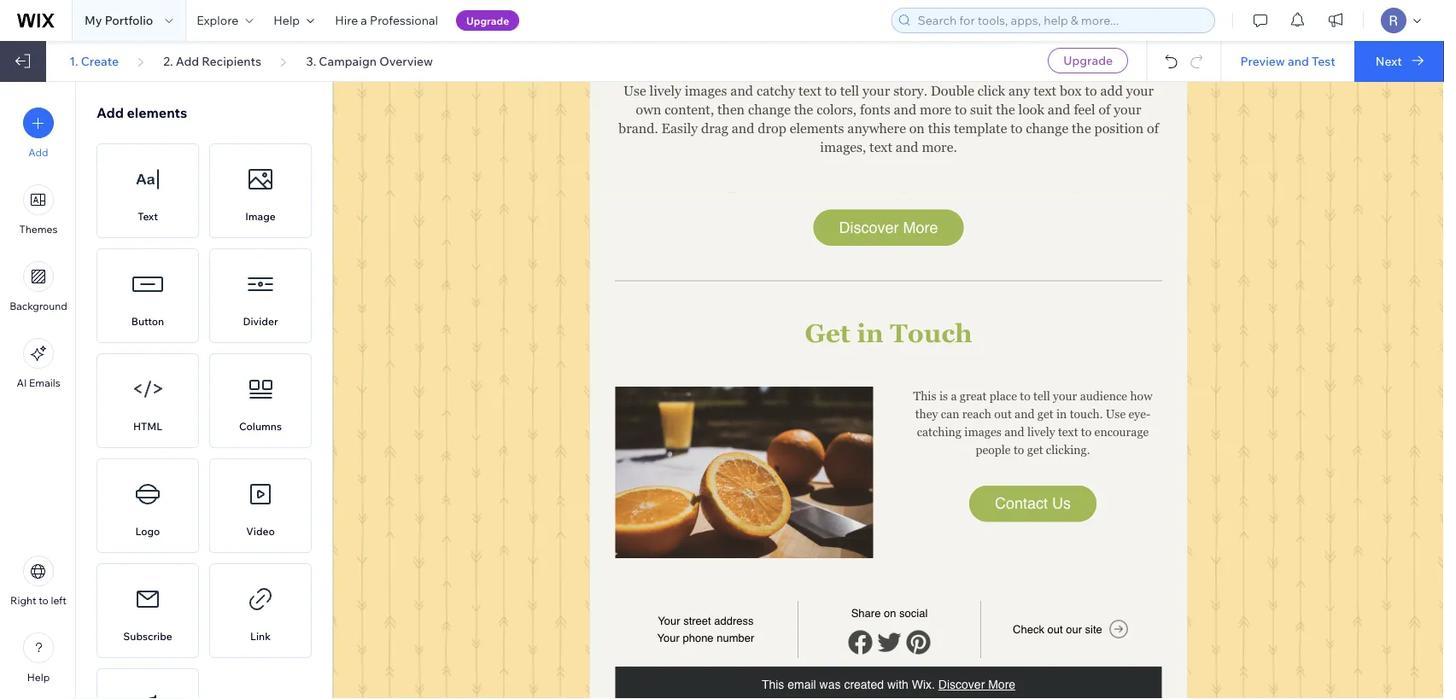 Task type: describe. For each thing, give the bounding box(es) containing it.
feel
[[1074, 102, 1096, 117]]

0 horizontal spatial in
[[857, 319, 884, 348]]

your up fonts
[[863, 83, 890, 98]]

0 horizontal spatial upgrade button
[[456, 10, 520, 31]]

add
[[1101, 83, 1123, 98]]

html
[[133, 420, 162, 433]]

next button
[[1355, 41, 1445, 82]]

share on pinterest image
[[907, 631, 931, 655]]

and down story.
[[894, 102, 917, 117]]

share on social
[[851, 607, 928, 620]]

background button
[[10, 261, 67, 313]]

preview
[[1241, 53, 1286, 68]]

contact
[[995, 495, 1048, 513]]

street
[[684, 615, 711, 628]]

right
[[10, 595, 36, 607]]

to up 'colors,'
[[825, 83, 837, 98]]

add elements
[[97, 104, 187, 121]]

eye-
[[1129, 407, 1151, 421]]

1 vertical spatial of
[[1147, 121, 1159, 136]]

professional
[[370, 13, 438, 28]]

this email was created with wix. ‌ discover more
[[762, 678, 1016, 692]]

hire a professional
[[335, 13, 438, 28]]

and up then
[[731, 83, 753, 98]]

any
[[1009, 83, 1031, 98]]

button
[[131, 315, 164, 328]]

divider
[[243, 315, 278, 328]]

share
[[851, 607, 881, 620]]

your street address link
[[658, 615, 754, 628]]

3. campaign overview link
[[306, 53, 433, 69]]

1.
[[69, 53, 78, 68]]

in inside this is a great place to tell your audience how they can reach out and get in touch. use eye- catching images and lively text to encourage people to get clicking.
[[1057, 407, 1067, 421]]

1 horizontal spatial help button
[[263, 0, 325, 41]]

overview
[[379, 53, 433, 68]]

number
[[717, 632, 755, 645]]

1 horizontal spatial upgrade button
[[1048, 48, 1129, 73]]

click
[[978, 83, 1006, 98]]

colors,
[[817, 102, 857, 117]]

upgrade for rightmost the upgrade button
[[1064, 53, 1113, 68]]

drop
[[758, 121, 787, 136]]

add for add elements
[[97, 104, 124, 121]]

check
[[1013, 624, 1045, 637]]

video
[[246, 525, 275, 538]]

recipients
[[202, 53, 261, 68]]

catching
[[917, 425, 962, 439]]

explore
[[197, 13, 239, 28]]

right to left button
[[10, 556, 67, 607]]

phone
[[683, 632, 714, 645]]

touch.
[[1070, 407, 1103, 421]]

position
[[1095, 121, 1144, 136]]

people
[[976, 443, 1011, 457]]

subscribe
[[123, 630, 172, 643]]

box
[[1060, 83, 1082, 98]]

check out our site link
[[1013, 619, 1129, 641]]

this
[[914, 389, 937, 403]]

and down place
[[1015, 407, 1035, 421]]

1 vertical spatial your
[[657, 632, 680, 645]]

touch
[[890, 319, 973, 348]]

your phone number link
[[657, 632, 755, 645]]

site
[[1085, 624, 1103, 637]]

fonts
[[860, 102, 891, 117]]

content,
[[665, 102, 714, 117]]

images inside use lively images and catchy text to tell your story. double click any text box to add your own content, then change the colors, fonts and more to suit the look and feel of your brand. easily drag and drop elements anywhere on this template to change the position of images, text and more.
[[685, 83, 727, 98]]

0 horizontal spatial help button
[[23, 633, 54, 684]]

Search for tools, apps, help & more... field
[[913, 9, 1210, 32]]

0 vertical spatial help
[[274, 13, 300, 28]]

anywhere
[[848, 121, 906, 136]]

add for add
[[29, 146, 48, 159]]

1 vertical spatial on
[[884, 607, 897, 620]]

contact us link
[[970, 486, 1097, 522]]

and up the people
[[1005, 425, 1025, 439]]

reach
[[963, 407, 992, 421]]

1 horizontal spatial change
[[1026, 121, 1069, 136]]

text up look
[[1034, 83, 1057, 98]]

this email was created with wix.
[[762, 678, 935, 692]]

right to left
[[10, 595, 67, 607]]

more
[[920, 102, 952, 117]]

to down look
[[1011, 121, 1023, 136]]

2. add recipients
[[163, 53, 261, 68]]

use inside this is a great place to tell your audience how they can reach out and get in touch. use eye- catching images and lively text to encourage people to get clicking.
[[1106, 407, 1126, 421]]

upgrade for leftmost the upgrade button
[[466, 14, 509, 27]]

0 vertical spatial your
[[658, 615, 680, 628]]

hire
[[335, 13, 358, 28]]

themes button
[[19, 185, 58, 236]]

‌
[[935, 678, 935, 692]]

text inside this is a great place to tell your audience how they can reach out and get in touch. use eye- catching images and lively text to encourage people to get clicking.
[[1058, 425, 1078, 439]]

drag
[[701, 121, 729, 136]]

my portfolio
[[85, 13, 153, 28]]

template
[[954, 121, 1007, 136]]

double
[[931, 83, 975, 98]]

your up position
[[1114, 102, 1142, 117]]

link
[[250, 630, 271, 643]]

us
[[1052, 495, 1071, 513]]

0 vertical spatial change
[[748, 102, 791, 117]]

they
[[916, 407, 938, 421]]

0 horizontal spatial of
[[1099, 102, 1111, 117]]

ai emails button
[[17, 338, 60, 390]]

use lively images and catchy text to tell your story. double click any text box to add your own content, then change the colors, fonts and more to suit the look and feel of your brand. easily drag and drop elements anywhere on this template to change the position of images, text and more.
[[619, 83, 1162, 155]]

great
[[960, 389, 987, 403]]

emails
[[29, 377, 60, 390]]



Task type: locate. For each thing, give the bounding box(es) containing it.
background
[[10, 300, 67, 313]]

upgrade
[[466, 14, 509, 27], [1064, 53, 1113, 68]]

0 horizontal spatial change
[[748, 102, 791, 117]]

0 vertical spatial out
[[995, 407, 1012, 421]]

1 horizontal spatial lively
[[1028, 425, 1056, 439]]

0 horizontal spatial a
[[361, 13, 367, 28]]

your left phone
[[657, 632, 680, 645]]

on left this
[[910, 121, 925, 136]]

a inside this is a great place to tell your audience how they can reach out and get in touch. use eye- catching images and lively text to encourage people to get clicking.
[[951, 389, 957, 403]]

images up the content,
[[685, 83, 727, 98]]

and down then
[[732, 121, 755, 136]]

on inside use lively images and catchy text to tell your story. double click any text box to add your own content, then change the colors, fonts and more to suit the look and feel of your brand. easily drag and drop elements anywhere on this template to change the position of images, text and more.
[[910, 121, 925, 136]]

1 vertical spatial upgrade button
[[1048, 48, 1129, 73]]

your right add
[[1127, 83, 1154, 98]]

change
[[748, 102, 791, 117], [1026, 121, 1069, 136]]

help
[[274, 13, 300, 28], [27, 671, 50, 684]]

preview and test
[[1241, 53, 1336, 68]]

can
[[941, 407, 960, 421]]

2 horizontal spatial add
[[176, 53, 199, 68]]

this
[[928, 121, 951, 136]]

this is a great place to tell your audience how they can reach out and get in touch. use eye- catching images and lively text to encourage people to get clicking.
[[914, 389, 1153, 457]]

own
[[636, 102, 662, 117]]

place
[[990, 389, 1017, 403]]

upgrade button
[[456, 10, 520, 31], [1048, 48, 1129, 73]]

1 horizontal spatial help
[[274, 13, 300, 28]]

0 vertical spatial add
[[176, 53, 199, 68]]

0 horizontal spatial images
[[685, 83, 727, 98]]

1. create
[[69, 53, 119, 68]]

help button up 3.
[[263, 0, 325, 41]]

columns
[[239, 420, 282, 433]]

1 vertical spatial change
[[1026, 121, 1069, 136]]

2 horizontal spatial the
[[1072, 121, 1091, 136]]

0 vertical spatial of
[[1099, 102, 1111, 117]]

0 horizontal spatial lively
[[650, 83, 682, 98]]

1 horizontal spatial use
[[1106, 407, 1126, 421]]

add
[[176, 53, 199, 68], [97, 104, 124, 121], [29, 146, 48, 159]]

out left the our
[[1048, 624, 1063, 637]]

1 horizontal spatial a
[[951, 389, 957, 403]]

on
[[910, 121, 925, 136], [884, 607, 897, 620]]

tell up 'colors,'
[[840, 83, 860, 98]]

use inside use lively images and catchy text to tell your story. double click any text box to add your own content, then change the colors, fonts and more to suit the look and feel of your brand. easily drag and drop elements anywhere on this template to change the position of images, text and more.
[[624, 83, 646, 98]]

1 vertical spatial in
[[1057, 407, 1067, 421]]

the left 'colors,'
[[794, 102, 814, 117]]

2 vertical spatial add
[[29, 146, 48, 159]]

out
[[995, 407, 1012, 421], [1048, 624, 1063, 637]]

campaign
[[319, 53, 377, 68]]

of right feel
[[1099, 102, 1111, 117]]

to inside button
[[39, 595, 48, 607]]

more.
[[922, 139, 957, 155]]

1 vertical spatial get
[[1027, 443, 1043, 457]]

images inside this is a great place to tell your audience how they can reach out and get in touch. use eye- catching images and lively text to encourage people to get clicking.
[[965, 425, 1002, 439]]

and down box
[[1048, 102, 1071, 117]]

0 vertical spatial upgrade
[[466, 14, 509, 27]]

0 vertical spatial lively
[[650, 83, 682, 98]]

hire a professional link
[[325, 0, 448, 41]]

to right the people
[[1014, 443, 1025, 457]]

to left 'left'
[[39, 595, 48, 607]]

1 vertical spatial a
[[951, 389, 957, 403]]

0 horizontal spatial elements
[[127, 104, 187, 121]]

in
[[857, 319, 884, 348], [1057, 407, 1067, 421]]

0 horizontal spatial help
[[27, 671, 50, 684]]

suit
[[970, 102, 993, 117]]

change up drop
[[748, 102, 791, 117]]

then
[[718, 102, 745, 117]]

and
[[1288, 53, 1309, 68], [731, 83, 753, 98], [894, 102, 917, 117], [1048, 102, 1071, 117], [732, 121, 755, 136], [896, 139, 919, 155], [1015, 407, 1035, 421], [1005, 425, 1025, 439]]

lively inside use lively images and catchy text to tell your story. double click any text box to add your own content, then change the colors, fonts and more to suit the look and feel of your brand. easily drag and drop elements anywhere on this template to change the position of images, text and more.
[[650, 83, 682, 98]]

your inside this is a great place to tell your audience how they can reach out and get in touch. use eye- catching images and lively text to encourage people to get clicking.
[[1053, 389, 1077, 403]]

discover more link
[[814, 210, 964, 245]]

images,
[[820, 139, 866, 155]]

your left street
[[658, 615, 680, 628]]

0 vertical spatial images
[[685, 83, 727, 98]]

my
[[85, 13, 102, 28]]

add right 2.
[[176, 53, 199, 68]]

story.
[[894, 83, 928, 98]]

1 horizontal spatial out
[[1048, 624, 1063, 637]]

a right is
[[951, 389, 957, 403]]

to down double
[[955, 102, 967, 117]]

share on facebook image
[[849, 631, 873, 655]]

more
[[903, 219, 938, 236]]

0 horizontal spatial the
[[794, 102, 814, 117]]

1 vertical spatial tell
[[1034, 389, 1050, 403]]

to right place
[[1020, 389, 1031, 403]]

address
[[714, 615, 754, 628]]

0 vertical spatial upgrade button
[[456, 10, 520, 31]]

get
[[805, 319, 851, 348]]

1 horizontal spatial add
[[97, 104, 124, 121]]

1 vertical spatial help button
[[23, 633, 54, 684]]

get left touch.
[[1038, 407, 1054, 421]]

test
[[1312, 53, 1336, 68]]

to up feel
[[1085, 83, 1097, 98]]

1. create link
[[69, 53, 119, 69]]

of
[[1099, 102, 1111, 117], [1147, 121, 1159, 136]]

1 vertical spatial add
[[97, 104, 124, 121]]

0 horizontal spatial upgrade
[[466, 14, 509, 27]]

2. add recipients link
[[163, 53, 261, 69]]

1 horizontal spatial elements
[[790, 121, 844, 136]]

catchy
[[757, 83, 795, 98]]

brand.
[[619, 121, 658, 136]]

tell inside use lively images and catchy text to tell your story. double click any text box to add your own content, then change the colors, fonts and more to suit the look and feel of your brand. easily drag and drop elements anywhere on this template to change the position of images, text and more.
[[840, 83, 860, 98]]

add button
[[23, 108, 54, 159]]

discover more link
[[939, 678, 1016, 693]]

look
[[1019, 102, 1045, 117]]

easily
[[662, 121, 698, 136]]

discover more
[[939, 678, 1016, 692]]

create
[[81, 53, 119, 68]]

on left the social
[[884, 607, 897, 620]]

1 horizontal spatial of
[[1147, 121, 1159, 136]]

elements down 'colors,'
[[790, 121, 844, 136]]

upgrade up box
[[1064, 53, 1113, 68]]

upgrade button right professional
[[456, 10, 520, 31]]

help down right to left
[[27, 671, 50, 684]]

0 vertical spatial tell
[[840, 83, 860, 98]]

use
[[624, 83, 646, 98], [1106, 407, 1126, 421]]

discover more
[[839, 219, 938, 236]]

your street address your phone number
[[657, 615, 755, 645]]

clicking.
[[1046, 443, 1090, 457]]

add down create
[[97, 104, 124, 121]]

ai
[[17, 377, 27, 390]]

1 vertical spatial help
[[27, 671, 50, 684]]

lively up own
[[650, 83, 682, 98]]

the down feel
[[1072, 121, 1091, 136]]

encourage
[[1095, 425, 1149, 439]]

0 vertical spatial on
[[910, 121, 925, 136]]

and left the more.
[[896, 139, 919, 155]]

share on twitter image
[[878, 631, 902, 655]]

elements down 2.
[[127, 104, 187, 121]]

the down any
[[996, 102, 1015, 117]]

audience
[[1080, 389, 1128, 403]]

1 vertical spatial images
[[965, 425, 1002, 439]]

in left touch.
[[1057, 407, 1067, 421]]

3. campaign overview
[[306, 53, 433, 68]]

0 vertical spatial in
[[857, 319, 884, 348]]

check out our site
[[1013, 624, 1103, 637]]

add inside button
[[29, 146, 48, 159]]

tell right place
[[1034, 389, 1050, 403]]

0 horizontal spatial tell
[[840, 83, 860, 98]]

a right hire
[[361, 13, 367, 28]]

upgrade right professional
[[466, 14, 509, 27]]

social
[[900, 607, 928, 620]]

tell inside this is a great place to tell your audience how they can reach out and get in touch. use eye- catching images and lively text to encourage people to get clicking.
[[1034, 389, 1050, 403]]

1 vertical spatial use
[[1106, 407, 1126, 421]]

to down touch.
[[1081, 425, 1092, 439]]

out down place
[[995, 407, 1012, 421]]

0 vertical spatial a
[[361, 13, 367, 28]]

is
[[940, 389, 948, 403]]

help left hire
[[274, 13, 300, 28]]

1 horizontal spatial on
[[910, 121, 925, 136]]

text
[[138, 210, 158, 223]]

1 horizontal spatial tell
[[1034, 389, 1050, 403]]

logo
[[135, 525, 160, 538]]

1 horizontal spatial in
[[1057, 407, 1067, 421]]

text down anywhere
[[870, 139, 893, 155]]

our
[[1066, 624, 1082, 637]]

0 vertical spatial help button
[[263, 0, 325, 41]]

0 horizontal spatial on
[[884, 607, 897, 620]]

1 vertical spatial lively
[[1028, 425, 1056, 439]]

how
[[1131, 389, 1153, 403]]

use up "encourage"
[[1106, 407, 1126, 421]]

elements inside use lively images and catchy text to tell your story. double click any text box to add your own content, then change the colors, fonts and more to suit the look and feel of your brand. easily drag and drop elements anywhere on this template to change the position of images, text and more.
[[790, 121, 844, 136]]

out inside this is a great place to tell your audience how they can reach out and get in touch. use eye- catching images and lively text to encourage people to get clicking.
[[995, 407, 1012, 421]]

0 horizontal spatial use
[[624, 83, 646, 98]]

tell
[[840, 83, 860, 98], [1034, 389, 1050, 403]]

help button
[[263, 0, 325, 41], [23, 633, 54, 684]]

1 vertical spatial out
[[1048, 624, 1063, 637]]

1 horizontal spatial upgrade
[[1064, 53, 1113, 68]]

0 vertical spatial get
[[1038, 407, 1054, 421]]

0 vertical spatial use
[[624, 83, 646, 98]]

text up clicking.
[[1058, 425, 1078, 439]]

left
[[51, 595, 67, 607]]

images down reach
[[965, 425, 1002, 439]]

get left clicking.
[[1027, 443, 1043, 457]]

your up touch.
[[1053, 389, 1077, 403]]

0 horizontal spatial add
[[29, 146, 48, 159]]

1 horizontal spatial the
[[996, 102, 1015, 117]]

use up own
[[624, 83, 646, 98]]

change down look
[[1026, 121, 1069, 136]]

and left the test
[[1288, 53, 1309, 68]]

1 horizontal spatial images
[[965, 425, 1002, 439]]

0 horizontal spatial out
[[995, 407, 1012, 421]]

add up the themes button
[[29, 146, 48, 159]]

text up 'colors,'
[[799, 83, 822, 98]]

lively up clicking.
[[1028, 425, 1056, 439]]

of right position
[[1147, 121, 1159, 136]]

portfolio
[[105, 13, 153, 28]]

1 vertical spatial upgrade
[[1064, 53, 1113, 68]]

in right get on the right top of the page
[[857, 319, 884, 348]]

ai emails
[[17, 377, 60, 390]]

help button down right to left
[[23, 633, 54, 684]]

upgrade button up box
[[1048, 48, 1129, 73]]

lively inside this is a great place to tell your audience how they can reach out and get in touch. use eye- catching images and lively text to encourage people to get clicking.
[[1028, 425, 1056, 439]]



Task type: vqa. For each thing, say whether or not it's contained in the screenshot.
Order related to Order email notifications
no



